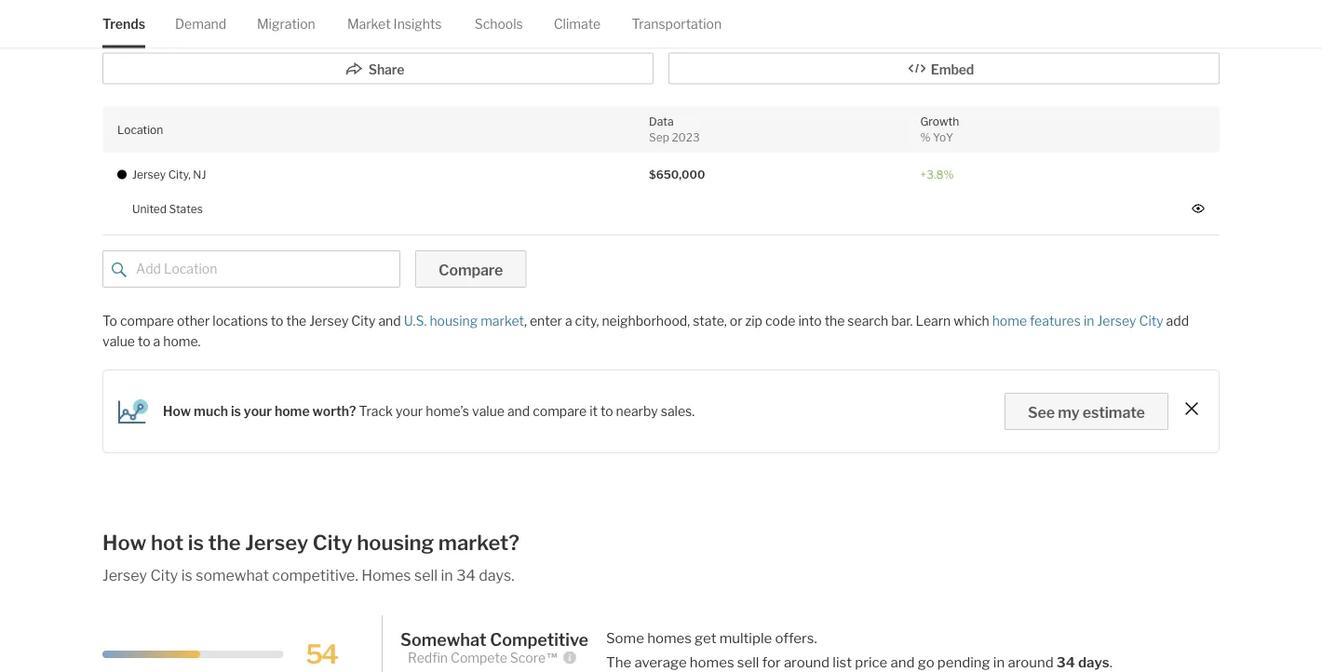 Task type: vqa. For each thing, say whether or not it's contained in the screenshot.
San Marcos
no



Task type: locate. For each thing, give the bounding box(es) containing it.
market insights link
[[347, 0, 442, 48]]

a inside add value to a home.
[[153, 333, 160, 349]]

to compare other locations to the jersey city and u.s. housing market , enter a city, neighborhood, state, or zip code into the search bar.
[[102, 313, 913, 329]]

your
[[244, 404, 272, 419], [396, 404, 423, 419]]

search
[[848, 313, 889, 329]]

your right much
[[244, 404, 272, 419]]

0 vertical spatial is
[[231, 404, 241, 419]]

housing up homes
[[357, 530, 434, 555]]

around down "offers."
[[784, 654, 830, 670]]

is down hot
[[181, 566, 193, 584]]

0 vertical spatial sell
[[414, 566, 438, 584]]

1 horizontal spatial 34
[[1057, 654, 1075, 670]]

1 vertical spatial 34
[[1057, 654, 1075, 670]]

2 horizontal spatial to
[[601, 404, 613, 419]]

code
[[765, 313, 796, 329]]

1 vertical spatial a
[[153, 333, 160, 349]]

0 vertical spatial 34
[[456, 566, 476, 584]]

0 vertical spatial to
[[271, 313, 284, 329]]

1 around from the left
[[784, 654, 830, 670]]

2 vertical spatial in
[[994, 654, 1005, 670]]

records.
[[450, 23, 492, 37]]

market insights
[[347, 16, 442, 32]]

compare
[[439, 261, 503, 279]]

.
[[1110, 654, 1113, 670]]

the right locations at top left
[[286, 313, 307, 329]]

to right it
[[601, 404, 613, 419]]

compare left it
[[533, 404, 587, 419]]

2 vertical spatial is
[[181, 566, 193, 584]]

housing right u.s.
[[430, 313, 478, 329]]

2 vertical spatial and
[[891, 654, 915, 670]]

a
[[565, 313, 572, 329], [153, 333, 160, 349]]

and left u.s.
[[378, 313, 401, 329]]

in inside some homes get multiple offers. the average homes  sell for around list price and  go pending in around 34 days .
[[994, 654, 1005, 670]]

0 horizontal spatial how
[[102, 530, 147, 555]]

trends
[[102, 16, 145, 32]]

+3.8%
[[921, 168, 954, 182]]

compare
[[120, 313, 174, 329], [533, 404, 587, 419]]

jersey city, nj
[[132, 168, 206, 182]]

city,
[[575, 313, 599, 329]]

from
[[326, 23, 351, 37]]

1 your from the left
[[244, 404, 272, 419]]

a left city,
[[565, 313, 572, 329]]

the
[[606, 654, 632, 670]]

in right features
[[1084, 313, 1095, 329]]

1 horizontal spatial your
[[396, 404, 423, 419]]

how
[[163, 404, 191, 419], [102, 530, 147, 555]]

sell left for
[[737, 654, 759, 670]]

home right of
[[268, 23, 298, 37]]

in right the pending
[[994, 654, 1005, 670]]

0 horizontal spatial value
[[102, 333, 135, 349]]

redfin
[[153, 23, 188, 37], [408, 650, 448, 666]]

add value to a home.
[[102, 313, 1189, 349]]

in down market?
[[441, 566, 453, 584]]

location
[[117, 123, 163, 136]]

1 horizontal spatial to
[[271, 313, 284, 329]]

and/or
[[380, 23, 414, 37]]

2 horizontal spatial in
[[1084, 313, 1095, 329]]

0 vertical spatial value
[[102, 333, 135, 349]]

redfin left compete
[[408, 650, 448, 666]]

0 horizontal spatial around
[[784, 654, 830, 670]]

1 vertical spatial home
[[992, 313, 1027, 329]]

city,
[[168, 168, 191, 182]]

1 vertical spatial to
[[138, 333, 150, 349]]

1 horizontal spatial around
[[1008, 654, 1054, 670]]

other
[[177, 313, 210, 329]]

climate link
[[554, 0, 601, 48]]

2 around from the left
[[1008, 654, 1054, 670]]

1 horizontal spatial in
[[994, 654, 1005, 670]]

state,
[[693, 313, 727, 329]]

public
[[416, 23, 447, 37]]

compare right to
[[120, 313, 174, 329]]

1 horizontal spatial how
[[163, 404, 191, 419]]

1 vertical spatial sell
[[737, 654, 759, 670]]

1 vertical spatial compare
[[533, 404, 587, 419]]

0 horizontal spatial 34
[[456, 566, 476, 584]]

0 vertical spatial home
[[268, 23, 298, 37]]

home left worth?
[[275, 404, 310, 419]]

34 left days at the bottom of the page
[[1057, 654, 1075, 670]]

the right into on the right of the page
[[825, 313, 845, 329]]

to
[[271, 313, 284, 329], [138, 333, 150, 349], [601, 404, 613, 419]]

value down to
[[102, 333, 135, 349]]

based on redfin calculations of home data from mls and/or public records.
[[102, 23, 492, 37]]

somewhat competitive
[[400, 630, 589, 650]]

0 vertical spatial compare
[[120, 313, 174, 329]]

1 vertical spatial redfin
[[408, 650, 448, 666]]

0 horizontal spatial a
[[153, 333, 160, 349]]

1 horizontal spatial sell
[[737, 654, 759, 670]]

your right track
[[396, 404, 423, 419]]

0 horizontal spatial redfin
[[153, 23, 188, 37]]

0 vertical spatial and
[[378, 313, 401, 329]]

which
[[954, 313, 990, 329]]

34 left days.
[[456, 566, 476, 584]]

0 horizontal spatial sell
[[414, 566, 438, 584]]

0 vertical spatial in
[[1084, 313, 1095, 329]]

redfin right on
[[153, 23, 188, 37]]

1 horizontal spatial value
[[472, 404, 505, 419]]

schools link
[[475, 0, 523, 48]]

is right much
[[231, 404, 241, 419]]

0 horizontal spatial your
[[244, 404, 272, 419]]

how left much
[[163, 404, 191, 419]]

homes down get
[[690, 654, 734, 670]]

0 vertical spatial how
[[163, 404, 191, 419]]

some
[[606, 630, 644, 646]]

united
[[132, 202, 167, 215]]

multiple
[[720, 630, 772, 646]]

u.s.
[[404, 313, 427, 329]]

nj
[[193, 168, 206, 182]]

wrapper image
[[112, 263, 127, 278]]

a left home.
[[153, 333, 160, 349]]

0 horizontal spatial and
[[378, 313, 401, 329]]

redfin compete score ™
[[408, 650, 559, 666]]

neighborhood,
[[602, 313, 690, 329]]

sell right homes
[[414, 566, 438, 584]]

0 horizontal spatial to
[[138, 333, 150, 349]]

schools
[[475, 16, 523, 32]]

how much is your home worth? track your home's value and compare it to nearby sales.
[[163, 404, 695, 419]]

data
[[300, 23, 323, 37]]

competitive.
[[272, 566, 358, 584]]

0 horizontal spatial compare
[[120, 313, 174, 329]]

1 vertical spatial is
[[188, 530, 204, 555]]

city
[[351, 313, 376, 329], [1139, 313, 1164, 329], [313, 530, 353, 555], [150, 566, 178, 584]]

see my estimate
[[1028, 403, 1145, 421]]

1 horizontal spatial a
[[565, 313, 572, 329]]

average
[[635, 654, 687, 670]]

hot
[[151, 530, 184, 555]]

sell inside some homes get multiple offers. the average homes  sell for around list price and  go pending in around 34 days .
[[737, 654, 759, 670]]

in
[[1084, 313, 1095, 329], [441, 566, 453, 584], [994, 654, 1005, 670]]

homes up average
[[647, 630, 692, 646]]

2 horizontal spatial and
[[891, 654, 915, 670]]

2023
[[672, 130, 700, 144]]

0 horizontal spatial in
[[441, 566, 453, 584]]

1 vertical spatial and
[[507, 404, 530, 419]]

is right hot
[[188, 530, 204, 555]]

0 vertical spatial homes
[[647, 630, 692, 646]]

to right locations at top left
[[271, 313, 284, 329]]

on
[[138, 23, 151, 37]]

around left days at the bottom of the page
[[1008, 654, 1054, 670]]

the up somewhat
[[208, 530, 241, 555]]

to left home.
[[138, 333, 150, 349]]

1 horizontal spatial compare
[[533, 404, 587, 419]]

™
[[546, 650, 559, 666]]

is for your
[[231, 404, 241, 419]]

migration link
[[257, 0, 315, 48]]

home right which
[[992, 313, 1027, 329]]

trends link
[[102, 0, 145, 48]]

2 your from the left
[[396, 404, 423, 419]]

and right home's
[[507, 404, 530, 419]]

sell
[[414, 566, 438, 584], [737, 654, 759, 670]]

and left go
[[891, 654, 915, 670]]

jersey
[[132, 168, 166, 182], [309, 313, 349, 329], [1097, 313, 1137, 329], [245, 530, 308, 555], [102, 566, 147, 584]]

enter
[[530, 313, 562, 329]]

value
[[102, 333, 135, 349], [472, 404, 505, 419]]

0 horizontal spatial the
[[208, 530, 241, 555]]

1 vertical spatial how
[[102, 530, 147, 555]]

zip
[[745, 313, 763, 329]]

around
[[784, 654, 830, 670], [1008, 654, 1054, 670]]

34
[[456, 566, 476, 584], [1057, 654, 1075, 670]]

%
[[921, 130, 931, 144]]

jersey city is somewhat competitive. homes sell in 34 days.
[[102, 566, 515, 584]]

for
[[762, 654, 781, 670]]

value right home's
[[472, 404, 505, 419]]

estimate
[[1083, 403, 1145, 421]]

how left hot
[[102, 530, 147, 555]]



Task type: describe. For each thing, give the bounding box(es) containing it.
1 horizontal spatial the
[[286, 313, 307, 329]]

data sep 2023
[[649, 115, 700, 144]]

growth
[[921, 115, 959, 129]]

2 vertical spatial to
[[601, 404, 613, 419]]

insights
[[394, 16, 442, 32]]

worth?
[[312, 404, 356, 419]]

climate
[[554, 16, 601, 32]]

city left u.s.
[[351, 313, 376, 329]]

calculations
[[190, 23, 252, 37]]

how for how much is your home worth? track your home's value and compare it to nearby sales.
[[163, 404, 191, 419]]

1 horizontal spatial redfin
[[408, 650, 448, 666]]

2 horizontal spatial the
[[825, 313, 845, 329]]

yoy
[[933, 130, 954, 144]]

data
[[649, 115, 674, 129]]

go
[[918, 654, 935, 670]]

somewhat
[[400, 630, 487, 650]]

$650,000
[[649, 168, 705, 182]]

it
[[590, 404, 598, 419]]

compete
[[451, 650, 507, 666]]

embed button
[[669, 53, 1220, 84]]

somewhat
[[196, 566, 269, 584]]

1 vertical spatial in
[[441, 566, 453, 584]]

mls
[[353, 23, 377, 37]]

1 horizontal spatial and
[[507, 404, 530, 419]]

0 vertical spatial housing
[[430, 313, 478, 329]]

track home value image
[[118, 399, 148, 424]]

migration
[[257, 16, 315, 32]]

market
[[347, 16, 391, 32]]

u.s. housing market link
[[404, 313, 524, 329]]

home.
[[163, 333, 201, 349]]

add
[[1166, 313, 1189, 329]]

34 inside some homes get multiple offers. the average homes  sell for around list price and  go pending in around 34 days .
[[1057, 654, 1075, 670]]

is for the
[[188, 530, 204, 555]]

1 vertical spatial housing
[[357, 530, 434, 555]]

0 vertical spatial a
[[565, 313, 572, 329]]

see my estimate button
[[1005, 393, 1168, 430]]

1 vertical spatial value
[[472, 404, 505, 419]]

locations
[[213, 313, 268, 329]]

get
[[695, 630, 717, 646]]

into
[[799, 313, 822, 329]]

list
[[833, 654, 852, 670]]

states
[[169, 202, 203, 215]]

pending
[[938, 654, 991, 670]]

0 vertical spatial redfin
[[153, 23, 188, 37]]

share
[[368, 61, 404, 77]]

1 vertical spatial homes
[[690, 654, 734, 670]]

homes
[[361, 566, 411, 584]]

how for how hot is the jersey city housing market?
[[102, 530, 147, 555]]

share button
[[102, 53, 654, 84]]

transportation
[[632, 16, 722, 32]]

features
[[1030, 313, 1081, 329]]

learn which home features in jersey city
[[913, 313, 1164, 329]]

nearby
[[616, 404, 658, 419]]

demand
[[175, 16, 226, 32]]

2 vertical spatial home
[[275, 404, 310, 419]]

city up competitive.
[[313, 530, 353, 555]]

embed
[[931, 61, 974, 77]]

price
[[855, 654, 888, 670]]

growth % yoy
[[921, 115, 959, 144]]

city down hot
[[150, 566, 178, 584]]

much
[[194, 404, 228, 419]]

and inside some homes get multiple offers. the average homes  sell for around list price and  go pending in around 34 days .
[[891, 654, 915, 670]]

competitive
[[490, 630, 589, 650]]

market
[[481, 313, 524, 329]]

learn
[[916, 313, 951, 329]]

track
[[359, 404, 393, 419]]

based
[[102, 23, 135, 37]]

value inside add value to a home.
[[102, 333, 135, 349]]

compare button
[[415, 251, 526, 288]]

city left add
[[1139, 313, 1164, 329]]

offers.
[[775, 630, 817, 646]]

some homes get multiple offers. the average homes  sell for around list price and  go pending in around 34 days .
[[606, 630, 1113, 670]]

score
[[510, 650, 546, 666]]

my
[[1058, 403, 1080, 421]]

demand link
[[175, 0, 226, 48]]

is for somewhat
[[181, 566, 193, 584]]

how hot is the jersey city housing market?
[[102, 530, 520, 555]]

united states
[[132, 202, 203, 215]]

days
[[1078, 654, 1110, 670]]

home's
[[426, 404, 469, 419]]

Add Location search field
[[102, 251, 400, 288]]

days.
[[479, 566, 515, 584]]

to inside add value to a home.
[[138, 333, 150, 349]]

sales.
[[661, 404, 695, 419]]

of
[[255, 23, 265, 37]]

bar.
[[891, 313, 913, 329]]



